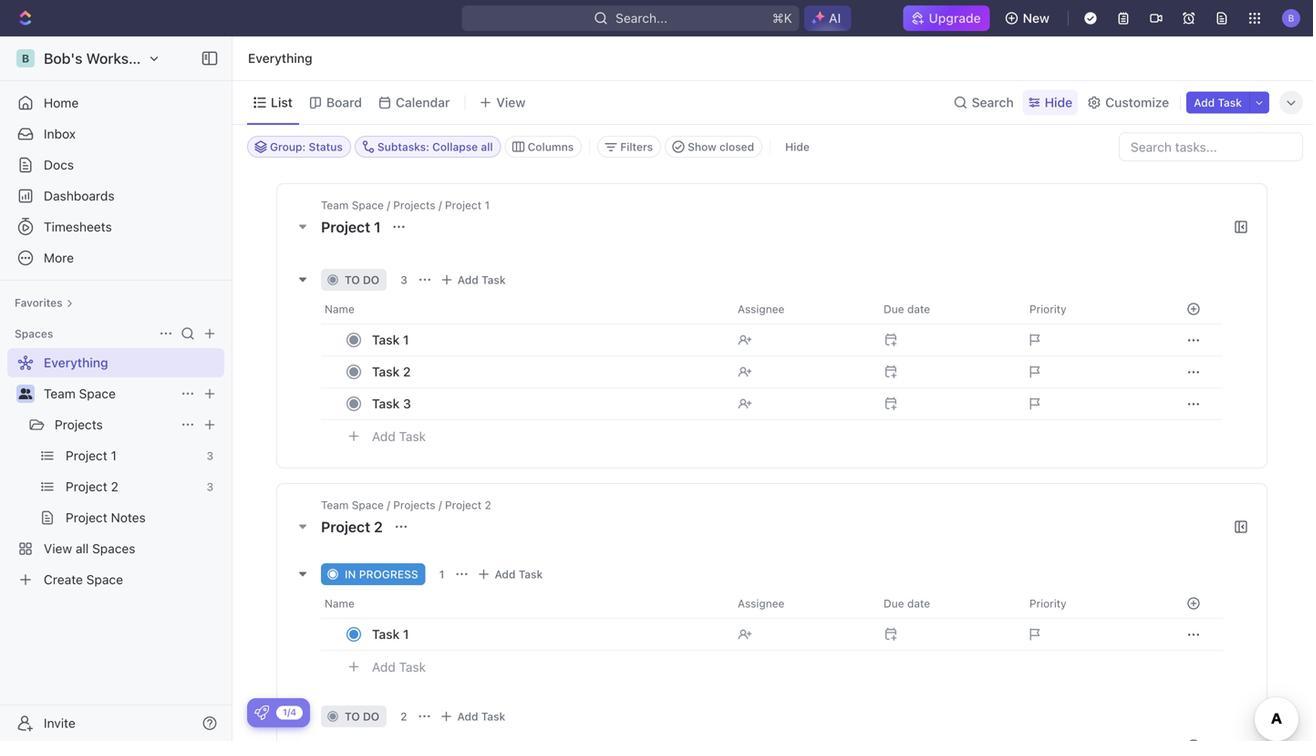 Task type: locate. For each thing, give the bounding box(es) containing it.
bob's workspace
[[44, 50, 162, 67]]

hide button
[[1023, 90, 1078, 115]]

name button for 3
[[321, 295, 727, 324]]

view inside tree
[[44, 541, 72, 556]]

0 vertical spatial to
[[345, 274, 360, 286]]

everything link up list
[[244, 47, 317, 69]]

1 ‎task from the top
[[372, 332, 400, 347]]

0 horizontal spatial project 2
[[66, 479, 118, 494]]

space up in progress
[[352, 499, 384, 512]]

name for to do
[[325, 303, 355, 316]]

calendar
[[396, 95, 450, 110]]

3
[[400, 274, 407, 286], [403, 396, 411, 411], [207, 450, 213, 462], [207, 481, 213, 493]]

timesheets link
[[7, 213, 224, 242]]

1 down 'progress' at the left
[[403, 627, 409, 642]]

team inside tree
[[44, 386, 76, 401]]

1 vertical spatial do
[[363, 710, 380, 723]]

1
[[485, 199, 490, 212], [374, 218, 381, 236], [403, 332, 409, 347], [111, 448, 117, 463], [439, 568, 445, 581], [403, 627, 409, 642]]

⌘k
[[773, 10, 793, 26]]

0 vertical spatial name
[[325, 303, 355, 316]]

docs
[[44, 157, 74, 172]]

closed
[[720, 140, 754, 153]]

space
[[352, 199, 384, 212], [79, 386, 116, 401], [352, 499, 384, 512], [86, 572, 123, 587]]

1 date from the top
[[907, 303, 930, 316]]

upgrade
[[929, 10, 981, 26]]

0 vertical spatial priority
[[1030, 303, 1067, 316]]

1 vertical spatial all
[[76, 541, 89, 556]]

2 date from the top
[[907, 597, 930, 610]]

hide right closed
[[785, 140, 810, 153]]

add task button
[[1187, 92, 1250, 114], [436, 269, 513, 291], [364, 426, 433, 448], [473, 564, 550, 586], [364, 657, 433, 679], [436, 706, 513, 728]]

0 vertical spatial project 2
[[66, 479, 118, 494]]

0 horizontal spatial view
[[44, 541, 72, 556]]

1 vertical spatial due
[[884, 597, 904, 610]]

new button
[[997, 4, 1061, 33]]

1 vertical spatial priority button
[[1019, 589, 1165, 618]]

space up projects link
[[79, 386, 116, 401]]

1 vertical spatial everything
[[44, 355, 108, 370]]

team
[[321, 199, 349, 212], [44, 386, 76, 401], [321, 499, 349, 512]]

0 vertical spatial due
[[884, 303, 904, 316]]

space for team space
[[79, 386, 116, 401]]

0 horizontal spatial hide
[[785, 140, 810, 153]]

team right the user group image on the bottom left of page
[[44, 386, 76, 401]]

1 vertical spatial spaces
[[92, 541, 135, 556]]

view inside button
[[496, 95, 526, 110]]

2 do from the top
[[363, 710, 380, 723]]

1 vertical spatial assignee
[[738, 597, 785, 610]]

tree
[[7, 348, 224, 595]]

0 vertical spatial view
[[496, 95, 526, 110]]

1 vertical spatial to do
[[345, 710, 380, 723]]

3 right project 1 link
[[207, 450, 213, 462]]

0 vertical spatial due date
[[884, 303, 930, 316]]

1 to from the top
[[345, 274, 360, 286]]

1 do from the top
[[363, 274, 380, 286]]

1 assignee button from the top
[[727, 295, 873, 324]]

2
[[403, 364, 411, 379], [111, 479, 118, 494], [485, 499, 491, 512], [374, 519, 383, 536], [400, 710, 407, 723]]

assignee for 1
[[738, 597, 785, 610]]

projects down subtasks:
[[393, 199, 436, 212]]

home link
[[7, 88, 224, 118]]

1 up ‎task 2
[[403, 332, 409, 347]]

projects for project 2
[[393, 499, 436, 512]]

2 inside tree
[[111, 479, 118, 494]]

2 name button from the top
[[321, 589, 727, 618]]

priority button for 3
[[1019, 295, 1165, 324]]

1 horizontal spatial spaces
[[92, 541, 135, 556]]

everything up team space
[[44, 355, 108, 370]]

0 horizontal spatial everything link
[[7, 348, 217, 378]]

1 inside ‎task 1 "link"
[[403, 332, 409, 347]]

do for 2
[[363, 710, 380, 723]]

0 vertical spatial to do
[[345, 274, 380, 286]]

assignee for 3
[[738, 303, 785, 316]]

space inside the team space link
[[79, 386, 116, 401]]

hide
[[1045, 95, 1073, 110], [785, 140, 810, 153]]

1 due date button from the top
[[873, 295, 1019, 324]]

1 vertical spatial name button
[[321, 589, 727, 618]]

to
[[345, 274, 360, 286], [345, 710, 360, 723]]

2 priority button from the top
[[1019, 589, 1165, 618]]

due date for 1
[[884, 597, 930, 610]]

to do
[[345, 274, 380, 286], [345, 710, 380, 723]]

1 vertical spatial name
[[325, 597, 355, 610]]

0 vertical spatial b
[[1288, 13, 1295, 23]]

due
[[884, 303, 904, 316], [884, 597, 904, 610]]

1 horizontal spatial all
[[481, 140, 493, 153]]

1 horizontal spatial everything
[[248, 51, 312, 66]]

b
[[1288, 13, 1295, 23], [22, 52, 29, 65]]

view up create
[[44, 541, 72, 556]]

dashboards
[[44, 188, 115, 203]]

1 due from the top
[[884, 303, 904, 316]]

1 vertical spatial date
[[907, 597, 930, 610]]

2 vertical spatial projects
[[393, 499, 436, 512]]

2 to from the top
[[345, 710, 360, 723]]

do right 1/4
[[363, 710, 380, 723]]

1 horizontal spatial b
[[1288, 13, 1295, 23]]

2 due date from the top
[[884, 597, 930, 610]]

team down status
[[321, 199, 349, 212]]

projects up 'progress' at the left
[[393, 499, 436, 512]]

project 1 down the team space / projects / project 1 at the left top
[[321, 218, 385, 236]]

1 inside project 1 link
[[111, 448, 117, 463]]

1 priority from the top
[[1030, 303, 1067, 316]]

projects link
[[55, 410, 173, 440]]

all right collapse
[[481, 140, 493, 153]]

space for team space / projects / project 2
[[352, 499, 384, 512]]

spaces inside view all spaces link
[[92, 541, 135, 556]]

view all spaces
[[44, 541, 135, 556]]

view up the columns dropdown button
[[496, 95, 526, 110]]

0 vertical spatial projects
[[393, 199, 436, 212]]

projects inside tree
[[55, 417, 103, 432]]

0 vertical spatial due date button
[[873, 295, 1019, 324]]

search
[[972, 95, 1014, 110]]

tree containing everything
[[7, 348, 224, 595]]

2 vertical spatial team
[[321, 499, 349, 512]]

0 horizontal spatial everything
[[44, 355, 108, 370]]

0 vertical spatial all
[[481, 140, 493, 153]]

1 vertical spatial project 1
[[66, 448, 117, 463]]

view
[[496, 95, 526, 110], [44, 541, 72, 556]]

name button up ‎task 1 "link"
[[321, 295, 727, 324]]

2 due date button from the top
[[873, 589, 1019, 618]]

to do for 2
[[345, 710, 380, 723]]

2 priority from the top
[[1030, 597, 1067, 610]]

0 horizontal spatial spaces
[[15, 327, 53, 340]]

1 down projects link
[[111, 448, 117, 463]]

1 right 'progress' at the left
[[439, 568, 445, 581]]

2 to do from the top
[[345, 710, 380, 723]]

all up create space
[[76, 541, 89, 556]]

project 2
[[66, 479, 118, 494], [321, 519, 387, 536]]

1 vertical spatial due date button
[[873, 589, 1019, 618]]

do up ‎task 1 at top left
[[363, 274, 380, 286]]

0 vertical spatial ‎task
[[372, 332, 400, 347]]

team space / projects / project 1
[[321, 199, 490, 212]]

1 horizontal spatial project 1
[[321, 218, 385, 236]]

name button up task 1 link
[[321, 589, 727, 618]]

2 assignee button from the top
[[727, 589, 873, 618]]

add task
[[1194, 96, 1242, 109], [458, 274, 506, 286], [372, 429, 426, 444], [495, 568, 543, 581], [372, 660, 426, 675], [457, 710, 506, 723]]

project 2 up the "in"
[[321, 519, 387, 536]]

task 3 link
[[368, 391, 723, 417]]

1 vertical spatial project 2
[[321, 519, 387, 536]]

0 vertical spatial priority button
[[1019, 295, 1165, 324]]

project 1 link
[[66, 441, 199, 471]]

assignee button
[[727, 295, 873, 324], [727, 589, 873, 618]]

due date for 3
[[884, 303, 930, 316]]

everything up list
[[248, 51, 312, 66]]

project 1
[[321, 218, 385, 236], [66, 448, 117, 463]]

team for project 2
[[321, 499, 349, 512]]

2 assignee from the top
[[738, 597, 785, 610]]

columns
[[528, 140, 574, 153]]

1 down the subtasks: collapse all on the top of the page
[[485, 199, 490, 212]]

to for 3
[[345, 274, 360, 286]]

calendar link
[[392, 90, 450, 115]]

2 name from the top
[[325, 597, 355, 610]]

0 horizontal spatial all
[[76, 541, 89, 556]]

1 vertical spatial view
[[44, 541, 72, 556]]

1 vertical spatial b
[[22, 52, 29, 65]]

spaces up "create space" link
[[92, 541, 135, 556]]

task 1 link
[[368, 622, 723, 648]]

hide button
[[778, 136, 817, 158]]

1 vertical spatial priority
[[1030, 597, 1067, 610]]

project 1 down projects link
[[66, 448, 117, 463]]

0 vertical spatial assignee button
[[727, 295, 873, 324]]

inbox link
[[7, 119, 224, 149]]

1 assignee from the top
[[738, 303, 785, 316]]

1 vertical spatial to
[[345, 710, 360, 723]]

task
[[1218, 96, 1242, 109], [482, 274, 506, 286], [372, 396, 400, 411], [399, 429, 426, 444], [519, 568, 543, 581], [372, 627, 400, 642], [399, 660, 426, 675], [481, 710, 506, 723]]

subtasks: collapse all
[[377, 140, 493, 153]]

0 horizontal spatial project 1
[[66, 448, 117, 463]]

space inside "create space" link
[[86, 572, 123, 587]]

0 vertical spatial date
[[907, 303, 930, 316]]

priority button
[[1019, 295, 1165, 324], [1019, 589, 1165, 618]]

team space / projects / project 2
[[321, 499, 491, 512]]

spaces
[[15, 327, 53, 340], [92, 541, 135, 556]]

1 vertical spatial hide
[[785, 140, 810, 153]]

1 due date from the top
[[884, 303, 930, 316]]

1 name from the top
[[325, 303, 355, 316]]

1 horizontal spatial everything link
[[244, 47, 317, 69]]

hide right search
[[1045, 95, 1073, 110]]

do
[[363, 274, 380, 286], [363, 710, 380, 723]]

projects for project 1
[[393, 199, 436, 212]]

hide inside button
[[785, 140, 810, 153]]

name button
[[321, 295, 727, 324], [321, 589, 727, 618]]

0 vertical spatial name button
[[321, 295, 727, 324]]

due date button for 3
[[873, 295, 1019, 324]]

priority for 3
[[1030, 303, 1067, 316]]

0 vertical spatial hide
[[1045, 95, 1073, 110]]

1 horizontal spatial hide
[[1045, 95, 1073, 110]]

1 vertical spatial projects
[[55, 417, 103, 432]]

to do up ‎task 1 at top left
[[345, 274, 380, 286]]

0 horizontal spatial b
[[22, 52, 29, 65]]

0 vertical spatial do
[[363, 274, 380, 286]]

1 vertical spatial due date
[[884, 597, 930, 610]]

1 vertical spatial everything link
[[7, 348, 217, 378]]

view button
[[473, 81, 626, 124]]

3 up ‎task 1 at top left
[[400, 274, 407, 286]]

due date button
[[873, 295, 1019, 324], [873, 589, 1019, 618]]

spaces down favorites
[[15, 327, 53, 340]]

everything
[[248, 51, 312, 66], [44, 355, 108, 370]]

view for view all spaces
[[44, 541, 72, 556]]

1 horizontal spatial project 2
[[321, 519, 387, 536]]

all
[[481, 140, 493, 153], [76, 541, 89, 556]]

1 vertical spatial ‎task
[[372, 364, 400, 379]]

1 vertical spatial assignee button
[[727, 589, 873, 618]]

2 due from the top
[[884, 597, 904, 610]]

b inside dropdown button
[[1288, 13, 1295, 23]]

space for create space
[[86, 572, 123, 587]]

assignee
[[738, 303, 785, 316], [738, 597, 785, 610]]

space down subtasks:
[[352, 199, 384, 212]]

b inside "navigation"
[[22, 52, 29, 65]]

0 vertical spatial project 1
[[321, 218, 385, 236]]

to do right 1/4
[[345, 710, 380, 723]]

view all spaces link
[[7, 534, 221, 564]]

name for in progress
[[325, 597, 355, 610]]

customize button
[[1082, 90, 1175, 115]]

‎task up ‎task 2
[[372, 332, 400, 347]]

name
[[325, 303, 355, 316], [325, 597, 355, 610]]

team up the "in"
[[321, 499, 349, 512]]

due date button for 1
[[873, 589, 1019, 618]]

inbox
[[44, 126, 76, 141]]

projects
[[393, 199, 436, 212], [55, 417, 103, 432], [393, 499, 436, 512]]

projects down team space
[[55, 417, 103, 432]]

show closed
[[688, 140, 754, 153]]

priority
[[1030, 303, 1067, 316], [1030, 597, 1067, 610]]

everything link up the team space link in the bottom of the page
[[7, 348, 217, 378]]

1 name button from the top
[[321, 295, 727, 324]]

1 priority button from the top
[[1019, 295, 1165, 324]]

‎task 1
[[372, 332, 409, 347]]

user group image
[[19, 389, 32, 399]]

1 to do from the top
[[345, 274, 380, 286]]

search...
[[616, 10, 668, 26]]

2 ‎task from the top
[[372, 364, 400, 379]]

space for team space / projects / project 1
[[352, 199, 384, 212]]

0 vertical spatial assignee
[[738, 303, 785, 316]]

‎task down ‎task 1 at top left
[[372, 364, 400, 379]]

space down view all spaces link on the bottom left of the page
[[86, 572, 123, 587]]

1 vertical spatial team
[[44, 386, 76, 401]]

‎task inside "link"
[[372, 332, 400, 347]]

due for 3
[[884, 303, 904, 316]]

1 horizontal spatial view
[[496, 95, 526, 110]]

0 vertical spatial team
[[321, 199, 349, 212]]

due date
[[884, 303, 930, 316], [884, 597, 930, 610]]

‎task 2
[[372, 364, 411, 379]]

project 2 up "project notes"
[[66, 479, 118, 494]]

project
[[445, 199, 482, 212], [321, 218, 370, 236], [66, 448, 107, 463], [66, 479, 107, 494], [445, 499, 482, 512], [66, 510, 107, 525], [321, 519, 370, 536]]



Task type: vqa. For each thing, say whether or not it's contained in the screenshot.
the bottommost KENDALL
no



Task type: describe. For each thing, give the bounding box(es) containing it.
name button for 1
[[321, 589, 727, 618]]

group: status
[[270, 140, 343, 153]]

favorites
[[15, 296, 63, 309]]

0 vertical spatial everything link
[[244, 47, 317, 69]]

progress
[[359, 568, 418, 581]]

subtasks:
[[377, 140, 429, 153]]

more button
[[7, 244, 224, 273]]

0 vertical spatial everything
[[248, 51, 312, 66]]

create
[[44, 572, 83, 587]]

board link
[[323, 90, 362, 115]]

onboarding checklist button image
[[254, 706, 269, 721]]

show
[[688, 140, 717, 153]]

bob's workspace, , element
[[16, 49, 35, 67]]

3 down ‎task 2
[[403, 396, 411, 411]]

create space
[[44, 572, 123, 587]]

date for 1
[[907, 597, 930, 610]]

ai
[[829, 10, 841, 26]]

home
[[44, 95, 79, 110]]

team space
[[44, 386, 116, 401]]

upgrade link
[[903, 5, 990, 31]]

0 vertical spatial spaces
[[15, 327, 53, 340]]

‎task 2 link
[[368, 359, 723, 385]]

date for 3
[[907, 303, 930, 316]]

ai button
[[804, 5, 851, 31]]

b button
[[1277, 4, 1306, 33]]

‎task 1 link
[[368, 327, 723, 353]]

project notes
[[66, 510, 146, 525]]

search button
[[948, 90, 1019, 115]]

more
[[44, 250, 74, 265]]

assignee button for 3
[[727, 295, 873, 324]]

to do for 3
[[345, 274, 380, 286]]

customize
[[1106, 95, 1169, 110]]

view button
[[473, 90, 532, 115]]

in
[[345, 568, 356, 581]]

‎task for ‎task 2
[[372, 364, 400, 379]]

list
[[271, 95, 293, 110]]

status
[[309, 140, 343, 153]]

notes
[[111, 510, 146, 525]]

hide inside dropdown button
[[1045, 95, 1073, 110]]

project 1 inside tree
[[66, 448, 117, 463]]

task 3
[[372, 396, 411, 411]]

dashboards link
[[7, 182, 224, 211]]

1/4
[[283, 707, 297, 718]]

filters
[[620, 140, 653, 153]]

all inside sidebar "navigation"
[[76, 541, 89, 556]]

create space link
[[7, 565, 221, 595]]

assignee button for 1
[[727, 589, 873, 618]]

bob's
[[44, 50, 82, 67]]

team for project 1
[[321, 199, 349, 212]]

3 up project notes link
[[207, 481, 213, 493]]

priority for 1
[[1030, 597, 1067, 610]]

project 2 link
[[66, 472, 199, 502]]

docs link
[[7, 150, 224, 180]]

project notes link
[[66, 503, 221, 533]]

project 2 inside tree
[[66, 479, 118, 494]]

1 inside task 1 link
[[403, 627, 409, 642]]

do for 3
[[363, 274, 380, 286]]

favorites button
[[7, 292, 81, 314]]

workspace
[[86, 50, 162, 67]]

show closed button
[[665, 136, 763, 158]]

tree inside sidebar "navigation"
[[7, 348, 224, 595]]

filters button
[[598, 136, 661, 158]]

everything inside tree
[[44, 355, 108, 370]]

Search tasks... text field
[[1120, 133, 1302, 161]]

board
[[326, 95, 362, 110]]

collapse
[[432, 140, 478, 153]]

group:
[[270, 140, 306, 153]]

invite
[[44, 716, 75, 731]]

to for 2
[[345, 710, 360, 723]]

due for 1
[[884, 597, 904, 610]]

list link
[[267, 90, 293, 115]]

task 1
[[372, 627, 409, 642]]

timesheets
[[44, 219, 112, 234]]

priority button for 1
[[1019, 589, 1165, 618]]

new
[[1023, 10, 1050, 26]]

columns button
[[505, 136, 582, 158]]

view for view
[[496, 95, 526, 110]]

1 down the team space / projects / project 1 at the left top
[[374, 218, 381, 236]]

onboarding checklist button element
[[254, 706, 269, 721]]

‎task for ‎task 1
[[372, 332, 400, 347]]

sidebar navigation
[[0, 36, 236, 742]]

team space link
[[44, 379, 173, 409]]

in progress
[[345, 568, 418, 581]]



